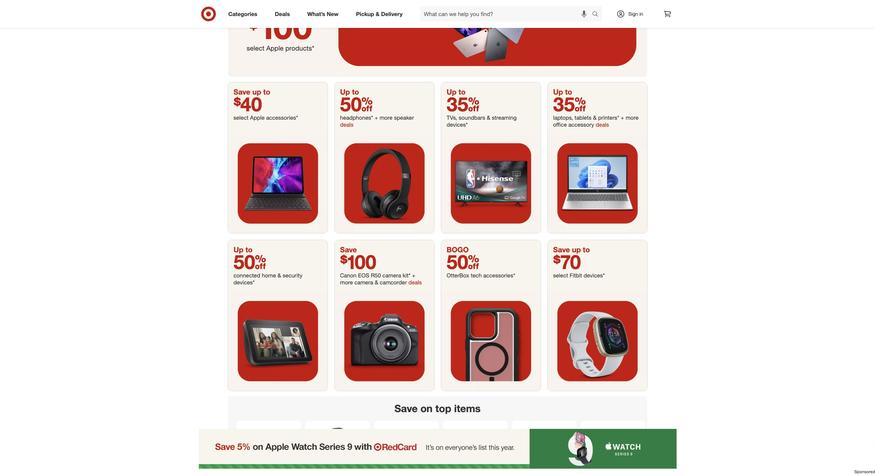 Task type: locate. For each thing, give the bounding box(es) containing it.
2 vertical spatial select
[[554, 273, 569, 280]]

up for $70
[[573, 246, 581, 255]]

up
[[340, 88, 350, 97], [447, 88, 457, 97], [554, 88, 564, 97], [234, 246, 244, 255]]

camcorder
[[380, 280, 407, 287]]

to right $40
[[264, 88, 271, 97]]

& inside connected home & security devices*
[[278, 273, 281, 280]]

0 vertical spatial save up to
[[234, 88, 271, 97]]

$100
[[247, 4, 313, 47], [340, 251, 377, 274]]

0 horizontal spatial deals
[[340, 121, 354, 128]]

2 horizontal spatial more
[[626, 114, 639, 121]]

up to up the 'connected'
[[234, 246, 253, 255]]

accessories* for $40
[[266, 114, 298, 121]]

$40
[[234, 92, 262, 116]]

pickup & delivery
[[356, 10, 403, 17]]

1 horizontal spatial devices*
[[447, 121, 468, 128]]

50
[[340, 92, 373, 116], [234, 251, 266, 274], [447, 251, 480, 274]]

to up the 'connected'
[[246, 246, 253, 255]]

& inside tvs, soundbars & streaming devices*
[[487, 114, 491, 121]]

to up headphones*
[[352, 88, 359, 97]]

35
[[447, 92, 480, 116], [554, 92, 587, 116]]

2 35 from the left
[[554, 92, 587, 116]]

0 horizontal spatial more
[[340, 280, 353, 287]]

to
[[264, 88, 271, 97], [352, 88, 359, 97], [459, 88, 466, 97], [566, 88, 573, 97], [246, 246, 253, 255], [583, 246, 591, 255]]

& inside canon eos r50 camera kit* + more camera & camcorder
[[375, 280, 379, 287]]

more right printers*
[[626, 114, 639, 121]]

streaming
[[492, 114, 517, 121]]

apple inside $100 select apple products*
[[267, 44, 284, 52]]

select for $70
[[554, 273, 569, 280]]

just wireless tpu lightning to usb-a cable- white image
[[446, 424, 505, 477]]

office
[[554, 121, 567, 128]]

1 horizontal spatial deals
[[409, 280, 422, 287]]

0 vertical spatial up
[[253, 88, 261, 97]]

& for tvs, soundbars & streaming devices*
[[487, 114, 491, 121]]

devices* inside connected home & security devices*
[[234, 280, 255, 287]]

more
[[380, 114, 393, 121], [626, 114, 639, 121], [340, 280, 353, 287]]

& for laptops, tablets & printers* + more office accessory
[[594, 114, 597, 121]]

camera left kit*
[[383, 273, 402, 280]]

headphones* + more speaker deals
[[340, 114, 414, 128]]

0 horizontal spatial apple
[[250, 114, 265, 121]]

apple
[[267, 44, 284, 52], [250, 114, 265, 121]]

pickup & delivery link
[[350, 6, 412, 22]]

sign
[[629, 11, 639, 17]]

select apple accessories*
[[234, 114, 298, 121]]

1 horizontal spatial 35
[[554, 92, 587, 116]]

& inside 'laptops, tablets & printers* + more office accessory'
[[594, 114, 597, 121]]

+
[[375, 114, 378, 121], [621, 114, 625, 121], [412, 273, 416, 280]]

new
[[327, 10, 339, 17]]

up for $40
[[253, 88, 261, 97]]

1 vertical spatial $100
[[340, 251, 377, 274]]

0 horizontal spatial devices*
[[234, 280, 255, 287]]

1 vertical spatial select
[[234, 114, 249, 121]]

1 vertical spatial up
[[573, 246, 581, 255]]

accessories* for 50
[[484, 273, 516, 280]]

up up "fitbit"
[[573, 246, 581, 255]]

save up to up select apple accessories*
[[234, 88, 271, 97]]

2 horizontal spatial deals
[[596, 121, 610, 128]]

up up select apple accessories*
[[253, 88, 261, 97]]

+ right kit*
[[412, 273, 416, 280]]

otterbox tech accessories*
[[447, 273, 516, 280]]

& right home
[[278, 273, 281, 280]]

save up to
[[234, 88, 271, 97], [554, 246, 591, 255]]

0 horizontal spatial camera
[[355, 280, 374, 287]]

0 vertical spatial $100
[[247, 4, 313, 47]]

deals for $100
[[409, 280, 422, 287]]

0 horizontal spatial save up to
[[234, 88, 271, 97]]

in
[[640, 11, 644, 17]]

products*
[[286, 44, 315, 52]]

more inside headphones* + more speaker deals
[[380, 114, 393, 121]]

0 vertical spatial accessories*
[[266, 114, 298, 121]]

top
[[436, 403, 452, 416]]

50 for connected home & security devices*
[[234, 251, 266, 274]]

& right pickup
[[376, 10, 380, 17]]

accessory
[[569, 121, 595, 128]]

kit*
[[403, 273, 411, 280]]

sponsored
[[855, 470, 876, 475]]

canon
[[340, 273, 357, 280]]

camera
[[383, 273, 402, 280], [355, 280, 374, 287]]

sign in link
[[611, 6, 655, 22]]

+ inside 'laptops, tablets & printers* + more office accessory'
[[621, 114, 625, 121]]

0 horizontal spatial 35
[[447, 92, 480, 116]]

save up to for $40
[[234, 88, 271, 97]]

+ inside canon eos r50 camera kit* + more camera & camcorder
[[412, 273, 416, 280]]

0 horizontal spatial up
[[253, 88, 261, 97]]

save up to up "fitbit"
[[554, 246, 591, 255]]

up up headphones*
[[340, 88, 350, 97]]

+ right printers*
[[621, 114, 625, 121]]

apple ipad 10.2-inch wi-fi (2021, 9th generation) image
[[515, 424, 574, 477]]

0 horizontal spatial 50
[[234, 251, 266, 274]]

up up the 'connected'
[[234, 246, 244, 255]]

fitbit
[[570, 273, 583, 280]]

1 horizontal spatial camera
[[383, 273, 402, 280]]

tvs,
[[447, 114, 458, 121]]

camera left camcorder
[[355, 280, 374, 287]]

1 horizontal spatial $100
[[340, 251, 377, 274]]

more left speaker
[[380, 114, 393, 121]]

connected
[[234, 273, 261, 280]]

&
[[376, 10, 380, 17], [487, 114, 491, 121], [594, 114, 597, 121], [278, 273, 281, 280], [375, 280, 379, 287]]

1 horizontal spatial apple
[[267, 44, 284, 52]]

1 horizontal spatial accessories*
[[484, 273, 516, 280]]

canon eos r50 camera kit* + more camera & camcorder
[[340, 273, 416, 287]]

+ right headphones*
[[375, 114, 378, 121]]

more left eos
[[340, 280, 353, 287]]

what's
[[308, 10, 326, 17]]

save on top items
[[395, 403, 481, 416]]

categories
[[229, 10, 258, 17]]

0 vertical spatial select
[[247, 44, 265, 52]]

connected home & security devices*
[[234, 273, 303, 287]]

1 horizontal spatial +
[[412, 273, 416, 280]]

tech
[[471, 273, 482, 280]]

up to
[[340, 88, 359, 97], [447, 88, 466, 97], [554, 88, 573, 97], [234, 246, 253, 255]]

accessories*
[[266, 114, 298, 121], [484, 273, 516, 280]]

laptops,
[[554, 114, 574, 121]]

& right tablets
[[594, 114, 597, 121]]

apple airpods (2nd generation) with charging case image
[[239, 424, 298, 477]]

1 horizontal spatial more
[[380, 114, 393, 121]]

devices*
[[447, 121, 468, 128], [584, 273, 605, 280], [234, 280, 255, 287]]

0 horizontal spatial $100
[[247, 4, 313, 47]]

up
[[253, 88, 261, 97], [573, 246, 581, 255]]

0 horizontal spatial +
[[375, 114, 378, 121]]

up up laptops,
[[554, 88, 564, 97]]

& left streaming
[[487, 114, 491, 121]]

0 vertical spatial apple
[[267, 44, 284, 52]]

deals
[[340, 121, 354, 128], [596, 121, 610, 128], [409, 280, 422, 287]]

1 horizontal spatial up
[[573, 246, 581, 255]]

& for connected home & security devices*
[[278, 273, 281, 280]]

1 vertical spatial accessories*
[[484, 273, 516, 280]]

save
[[234, 88, 251, 97], [340, 246, 357, 255], [554, 246, 571, 255], [395, 403, 418, 416]]

1 horizontal spatial save up to
[[554, 246, 591, 255]]

select
[[247, 44, 265, 52], [234, 114, 249, 121], [554, 273, 569, 280]]

& right eos
[[375, 280, 379, 287]]

select for $40
[[234, 114, 249, 121]]

devices* inside tvs, soundbars & streaming devices*
[[447, 121, 468, 128]]

$100 for $100
[[340, 251, 377, 274]]

bogo
[[447, 246, 469, 255]]

1 35 from the left
[[447, 92, 480, 116]]

$100 inside $100 select apple products*
[[247, 4, 313, 47]]

security
[[283, 273, 303, 280]]

2 horizontal spatial 50
[[447, 251, 480, 274]]

r50
[[371, 273, 381, 280]]

1 vertical spatial save up to
[[554, 246, 591, 255]]

more inside canon eos r50 camera kit* + more camera & camcorder
[[340, 280, 353, 287]]

0 horizontal spatial accessories*
[[266, 114, 298, 121]]

2 horizontal spatial +
[[621, 114, 625, 121]]



Task type: describe. For each thing, give the bounding box(es) containing it.
& inside "link"
[[376, 10, 380, 17]]

pickup
[[356, 10, 375, 17]]

select fitbit devices*
[[554, 273, 605, 280]]

deals link
[[269, 6, 299, 22]]

to up soundbars
[[459, 88, 466, 97]]

on
[[421, 403, 433, 416]]

1 horizontal spatial 50
[[340, 92, 373, 116]]

beats solo³ bluetooth wireless on-ear headphones image
[[308, 424, 367, 477]]

categories link
[[223, 6, 266, 22]]

soundbars
[[459, 114, 486, 121]]

apple lightning to usb cable image
[[377, 424, 436, 477]]

eos
[[358, 273, 370, 280]]

search button
[[589, 6, 606, 23]]

up to up laptops,
[[554, 88, 573, 97]]

$100 for $100 select apple products*
[[247, 4, 313, 47]]

to up laptops,
[[566, 88, 573, 97]]

tvs, soundbars & streaming devices*
[[447, 114, 517, 128]]

advertisement region
[[0, 430, 876, 470]]

select inside $100 select apple products*
[[247, 44, 265, 52]]

what's new link
[[302, 6, 348, 22]]

50 for otterbox tech accessories*
[[447, 251, 480, 274]]

save up to for $70
[[554, 246, 591, 255]]

deals for 35
[[596, 121, 610, 128]]

otterbox
[[447, 273, 470, 280]]

headphones*
[[340, 114, 373, 121]]

amazon echo dot (5th gen 2022) - smart speaker with alexa image
[[584, 424, 643, 477]]

carousel region
[[228, 397, 648, 477]]

2 horizontal spatial devices*
[[584, 273, 605, 280]]

1 vertical spatial apple
[[250, 114, 265, 121]]

printers*
[[599, 114, 620, 121]]

laptops, tablets & printers* + more office accessory
[[554, 114, 639, 128]]

delivery
[[381, 10, 403, 17]]

devices* for 35
[[447, 121, 468, 128]]

$70
[[554, 251, 581, 274]]

up up tvs,
[[447, 88, 457, 97]]

deals inside headphones* + more speaker deals
[[340, 121, 354, 128]]

speaker
[[394, 114, 414, 121]]

tablets
[[575, 114, 592, 121]]

deals
[[275, 10, 290, 17]]

search
[[589, 11, 606, 18]]

to right $70
[[583, 246, 591, 255]]

$100 select apple products*
[[247, 4, 315, 52]]

sign in
[[629, 11, 644, 17]]

items
[[455, 403, 481, 416]]

more inside 'laptops, tablets & printers* + more office accessory'
[[626, 114, 639, 121]]

devices* for 50
[[234, 280, 255, 287]]

up to up tvs,
[[447, 88, 466, 97]]

what's new
[[308, 10, 339, 17]]

What can we help you find? suggestions appear below search field
[[420, 6, 594, 22]]

save inside carousel region
[[395, 403, 418, 416]]

+ inside headphones* + more speaker deals
[[375, 114, 378, 121]]

up to up headphones*
[[340, 88, 359, 97]]

home
[[262, 273, 276, 280]]



Task type: vqa. For each thing, say whether or not it's contained in the screenshot.
first Feb from left
no



